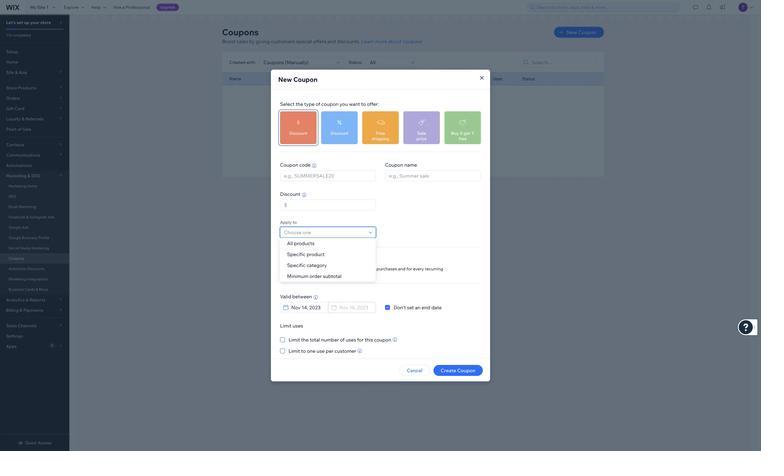 Task type: vqa. For each thing, say whether or not it's contained in the screenshot.
Library related to Music Library
no



Task type: describe. For each thing, give the bounding box(es) containing it.
use inside checkbox
[[317, 348, 325, 354]]

sidebar element
[[0, 15, 69, 452]]

sale inside "link"
[[23, 127, 31, 132]]

Search for tools, apps, help & more... field
[[535, 3, 678, 12]]

more inside coupons boost sales by giving customers special offers and discounts. learn more about coupons
[[375, 38, 387, 44]]

a inside "link"
[[122, 5, 125, 10]]

free
[[459, 136, 467, 142]]

coupons for coupons boost sales by giving customers special offers and discounts. learn more about coupons
[[222, 27, 259, 37]]

valid between
[[280, 294, 312, 300]]

limit for limit to one use per customer
[[289, 348, 300, 354]]

number
[[321, 337, 339, 343]]

marketing down profile
[[31, 246, 49, 251]]

0 horizontal spatial seo
[[9, 194, 16, 199]]

quick
[[25, 441, 37, 446]]

status:
[[349, 60, 362, 65]]

2 horizontal spatial to
[[361, 101, 366, 107]]

cancel button
[[400, 365, 430, 376]]

google ads link
[[0, 223, 69, 233]]

Limit the total number of uses for this coupon checkbox
[[280, 337, 391, 344]]

you'll
[[421, 147, 432, 152]]

by
[[249, 38, 255, 44]]

and inside customers will use this coupon for one-time purchases and for every recurring purchase.
[[398, 266, 406, 272]]

upgrade button
[[156, 4, 179, 11]]

new for new coupon link
[[403, 157, 413, 164]]

& for facebook
[[26, 215, 29, 220]]

coupon,
[[404, 147, 420, 152]]

set for don't
[[407, 305, 414, 311]]

help
[[91, 5, 101, 10]]

specific for specific category
[[287, 263, 306, 269]]

0 vertical spatial home
[[6, 59, 18, 65]]

marketing & seo
[[6, 173, 40, 179]]

to for limit to one use per customer
[[301, 348, 306, 354]]

minimum order subtotal
[[287, 273, 342, 280]]

new coupon button
[[554, 27, 604, 38]]

code
[[299, 162, 311, 168]]

upgrade
[[160, 5, 175, 9]]

1 vertical spatial home
[[27, 184, 37, 189]]

0 horizontal spatial $
[[284, 202, 287, 208]]

email
[[9, 205, 18, 209]]

limit the total number of uses for this coupon
[[289, 337, 391, 343]]

minimum
[[287, 273, 309, 280]]

1 vertical spatial new
[[278, 76, 292, 83]]

automatic discounts link
[[0, 264, 69, 274]]

see
[[432, 147, 440, 152]]

0 horizontal spatial for
[[351, 266, 357, 272]]

2 horizontal spatial for
[[407, 266, 412, 272]]

giving
[[256, 38, 270, 44]]

the for select
[[296, 101, 303, 107]]

special
[[296, 38, 312, 44]]

facebook & instagram ads
[[9, 215, 55, 220]]

let's set up your store
[[6, 20, 51, 25]]

1
[[46, 5, 48, 10]]

business cards & more
[[9, 287, 48, 292]]

boost
[[222, 38, 236, 44]]

marketing home
[[9, 184, 37, 189]]

for inside checkbox
[[357, 337, 364, 343]]

to for apply to
[[293, 220, 297, 225]]

0 horizontal spatial learn
[[310, 272, 321, 277]]

professional
[[126, 5, 150, 10]]

let's
[[6, 20, 16, 25]]

2 vertical spatial &
[[36, 287, 38, 292]]

type
[[304, 101, 315, 107]]

once you add a coupon, you'll see it here.
[[372, 147, 454, 152]]

discounts
[[27, 267, 44, 271]]

about
[[388, 38, 402, 44]]

new coupon for new coupon link
[[403, 157, 432, 164]]

create
[[441, 368, 456, 374]]

category
[[307, 263, 327, 269]]

new coupon link
[[394, 157, 432, 164]]

google ads
[[9, 225, 29, 230]]

coupons link
[[0, 254, 69, 264]]

include
[[289, 257, 306, 263]]

of inside checkbox
[[340, 337, 345, 343]]

coupon inside checkbox
[[374, 337, 391, 343]]

subtotal
[[323, 273, 342, 280]]

google for google ads
[[9, 225, 21, 230]]

0 horizontal spatial you
[[340, 101, 348, 107]]

the for limit
[[301, 337, 309, 343]]

name
[[229, 76, 241, 82]]

product
[[307, 252, 325, 258]]

x
[[460, 131, 463, 136]]

0 horizontal spatial uses
[[293, 323, 303, 329]]

setup
[[6, 49, 18, 55]]

1 vertical spatial more
[[322, 272, 332, 277]]

select the type of coupon you want to offer:
[[280, 101, 379, 107]]

cards
[[25, 287, 35, 292]]

set for let's
[[17, 20, 23, 25]]

point of sale link
[[0, 124, 69, 135]]

end
[[422, 305, 431, 311]]

customers
[[271, 38, 295, 44]]

sales
[[237, 38, 248, 44]]

select
[[280, 101, 295, 107]]

new for new coupon button
[[567, 29, 577, 35]]

hire a professional
[[113, 5, 150, 10]]

facebook & instagram ads link
[[0, 212, 69, 223]]

social media marketing
[[9, 246, 49, 251]]

create coupon
[[441, 368, 476, 374]]

marketing integrations link
[[0, 274, 69, 285]]

list box containing all products
[[280, 238, 376, 282]]

more
[[39, 287, 48, 292]]

time
[[367, 266, 376, 272]]

learn inside coupons boost sales by giving customers special offers and discounts. learn more about coupons
[[361, 38, 374, 44]]

coupons boost sales by giving customers special offers and discounts. learn more about coupons
[[222, 27, 422, 44]]

get
[[464, 131, 471, 136]]

will
[[312, 266, 318, 272]]

learn more link
[[310, 272, 332, 277]]

& for marketing
[[28, 173, 30, 179]]

coupon code
[[280, 162, 311, 168]]

want
[[349, 101, 360, 107]]

access
[[38, 441, 52, 446]]

1 horizontal spatial a
[[401, 147, 403, 152]]

seo inside 'popup button'
[[31, 173, 40, 179]]

don't
[[394, 305, 406, 311]]

1 vertical spatial new coupon
[[278, 76, 318, 83]]

settings
[[6, 334, 23, 339]]

1 horizontal spatial of
[[316, 101, 320, 107]]

point of sale
[[6, 127, 31, 132]]

setup link
[[0, 47, 69, 57]]

this inside checkbox
[[365, 337, 373, 343]]

valid
[[280, 294, 291, 300]]

limit to one use per customer
[[289, 348, 356, 354]]

per
[[326, 348, 334, 354]]

email marketing
[[9, 205, 36, 209]]

0 vertical spatial business
[[22, 236, 37, 240]]



Task type: locate. For each thing, give the bounding box(es) containing it.
completed
[[12, 33, 31, 37]]

the
[[296, 101, 303, 107], [301, 337, 309, 343]]

& up marketing home
[[28, 173, 30, 179]]

the inside limit the total number of uses for this coupon checkbox
[[301, 337, 309, 343]]

business up social media marketing
[[22, 236, 37, 240]]

0 horizontal spatial home
[[6, 59, 18, 65]]

2 horizontal spatial of
[[340, 337, 345, 343]]

new coupon for new coupon button
[[567, 29, 597, 35]]

1 horizontal spatial and
[[398, 266, 406, 272]]

don't set an end date
[[394, 305, 442, 311]]

email marketing link
[[0, 202, 69, 212]]

1 vertical spatial seo
[[9, 194, 16, 199]]

here.
[[444, 147, 454, 152]]

discount for $
[[289, 131, 307, 136]]

0 vertical spatial limit
[[280, 323, 292, 329]]

0 horizontal spatial and
[[327, 38, 336, 44]]

1 horizontal spatial home
[[27, 184, 37, 189]]

1 vertical spatial a
[[401, 147, 403, 152]]

social
[[9, 246, 19, 251]]

0 vertical spatial to
[[361, 101, 366, 107]]

google business profile
[[9, 236, 49, 240]]

home down setup on the top left of page
[[6, 59, 18, 65]]

add
[[392, 147, 400, 152]]

coupons inside coupons boost sales by giving customers special offers and discounts. learn more about coupons
[[222, 27, 259, 37]]

& left more
[[36, 287, 38, 292]]

business left cards on the left bottom of page
[[9, 287, 24, 292]]

Don't set an end date checkbox
[[385, 304, 442, 312]]

purchase.
[[289, 272, 308, 277]]

2 vertical spatial of
[[340, 337, 345, 343]]

1 horizontal spatial coupons
[[222, 27, 259, 37]]

subscriptions
[[307, 257, 337, 263]]

sale right point
[[23, 127, 31, 132]]

seo
[[31, 173, 40, 179], [9, 194, 16, 199]]

coupons for coupons
[[9, 256, 24, 261]]

coupons inside sidebar element
[[9, 256, 24, 261]]

uses up the customer
[[346, 337, 356, 343]]

uses
[[493, 76, 503, 82]]

the left total
[[301, 337, 309, 343]]

more
[[375, 38, 387, 44], [322, 272, 332, 277]]

2 specific from the top
[[287, 263, 306, 269]]

list box
[[280, 238, 376, 282]]

quick access
[[25, 441, 52, 446]]

set
[[17, 20, 23, 25], [407, 305, 414, 311]]

coupon name
[[385, 162, 417, 168]]

1 vertical spatial to
[[293, 220, 297, 225]]

and inside coupons boost sales by giving customers special offers and discounts. learn more about coupons
[[327, 38, 336, 44]]

limit for limit the total number of uses for this coupon
[[289, 337, 300, 343]]

customers will use this coupon for one-time purchases and for every recurring purchase.
[[289, 266, 443, 277]]

1 horizontal spatial $
[[297, 119, 300, 126]]

discount for name
[[308, 76, 326, 82]]

apply to
[[280, 220, 297, 225]]

google up social
[[9, 236, 21, 240]]

google down facebook
[[9, 225, 21, 230]]

1 horizontal spatial new coupon
[[403, 157, 432, 164]]

to left one
[[301, 348, 306, 354]]

seo up 'marketing home' "link"
[[31, 173, 40, 179]]

discount
[[308, 76, 326, 82], [289, 131, 307, 136], [331, 131, 349, 136], [280, 191, 300, 197]]

to inside limit to one use per customer checkbox
[[301, 348, 306, 354]]

e.g., SUMMERSALE20 field
[[282, 171, 374, 181]]

use left per
[[317, 348, 325, 354]]

Choose one field
[[282, 228, 367, 238]]

0 horizontal spatial this
[[327, 266, 334, 272]]

coupons
[[403, 38, 422, 44]]

0 vertical spatial new
[[567, 29, 577, 35]]

1 vertical spatial limit
[[289, 337, 300, 343]]

0 vertical spatial you
[[340, 101, 348, 107]]

0 horizontal spatial new
[[278, 76, 292, 83]]

0 vertical spatial google
[[9, 225, 21, 230]]

2 vertical spatial new
[[403, 157, 413, 164]]

hire
[[113, 5, 121, 10]]

and right purchases
[[398, 266, 406, 272]]

1 vertical spatial the
[[301, 337, 309, 343]]

0 horizontal spatial set
[[17, 20, 23, 25]]

and right offers at left
[[327, 38, 336, 44]]

0 vertical spatial use
[[319, 266, 326, 272]]

0 vertical spatial uses
[[293, 323, 303, 329]]

marketing for home
[[9, 184, 26, 189]]

1 vertical spatial coupons
[[9, 256, 24, 261]]

limit left one
[[289, 348, 300, 354]]

you left add
[[384, 147, 391, 152]]

automatic discounts
[[9, 267, 44, 271]]

specific down all products
[[287, 252, 306, 258]]

1 horizontal spatial uses
[[346, 337, 356, 343]]

point
[[6, 127, 17, 132]]

for left one-
[[351, 266, 357, 272]]

coupons up automatic
[[9, 256, 24, 261]]

Include subscriptions checkbox
[[280, 257, 337, 264]]

site
[[37, 5, 45, 10]]

0 horizontal spatial new coupon
[[278, 76, 318, 83]]

include subscriptions
[[289, 257, 337, 263]]

limit inside checkbox
[[289, 348, 300, 354]]

purchases
[[377, 266, 397, 272]]

coupon inside customers will use this coupon for one-time purchases and for every recurring purchase.
[[335, 266, 350, 272]]

you
[[340, 101, 348, 107], [384, 147, 391, 152]]

1 horizontal spatial seo
[[31, 173, 40, 179]]

sale inside sale price
[[417, 131, 426, 136]]

buy x get y free
[[451, 131, 475, 142]]

2 vertical spatial limit
[[289, 348, 300, 354]]

sale price
[[417, 131, 427, 142]]

for right number
[[357, 337, 364, 343]]

0 vertical spatial specific
[[287, 252, 306, 258]]

products
[[294, 241, 315, 247]]

0 vertical spatial seo
[[31, 173, 40, 179]]

0 vertical spatial new coupon
[[567, 29, 597, 35]]

of up the customer
[[340, 337, 345, 343]]

limit down limit uses at the left of the page
[[289, 337, 300, 343]]

coupons
[[222, 27, 259, 37], [9, 256, 24, 261]]

coupons up sales on the left of page
[[222, 27, 259, 37]]

set inside option
[[407, 305, 414, 311]]

use inside customers will use this coupon for one-time purchases and for every recurring purchase.
[[319, 266, 326, 272]]

marketing for integrations
[[9, 277, 26, 282]]

specific category
[[287, 263, 327, 269]]

uses down valid between
[[293, 323, 303, 329]]

1 google from the top
[[9, 225, 21, 230]]

set inside sidebar element
[[17, 20, 23, 25]]

e.g., Summer sale field
[[387, 171, 479, 181]]

integrations
[[27, 277, 48, 282]]

1/6 completed
[[6, 33, 31, 37]]

1 vertical spatial uses
[[346, 337, 356, 343]]

marketing integrations
[[9, 277, 48, 282]]

0 vertical spatial coupons
[[222, 27, 259, 37]]

0 vertical spatial a
[[122, 5, 125, 10]]

1 vertical spatial $
[[284, 202, 287, 208]]

1 horizontal spatial learn
[[361, 38, 374, 44]]

create coupon button
[[434, 365, 483, 376]]

ads right instagram
[[48, 215, 55, 220]]

buy
[[451, 131, 459, 136]]

learn
[[361, 38, 374, 44], [310, 272, 321, 277]]

1 horizontal spatial set
[[407, 305, 414, 311]]

0 vertical spatial this
[[327, 266, 334, 272]]

marketing home link
[[0, 181, 69, 192]]

settings link
[[0, 331, 69, 342]]

learn more
[[310, 272, 332, 277]]

explore
[[64, 5, 79, 10]]

total
[[310, 337, 320, 343]]

hire a professional link
[[110, 0, 154, 15]]

this inside customers will use this coupon for one-time purchases and for every recurring purchase.
[[327, 266, 334, 272]]

2 horizontal spatial new
[[567, 29, 577, 35]]

profile
[[38, 236, 49, 240]]

0 vertical spatial and
[[327, 38, 336, 44]]

0 horizontal spatial of
[[17, 127, 22, 132]]

your
[[30, 20, 39, 25]]

1 vertical spatial learn
[[310, 272, 321, 277]]

2 horizontal spatial new coupon
[[567, 29, 597, 35]]

0 vertical spatial coupon
[[321, 101, 339, 107]]

1 horizontal spatial to
[[301, 348, 306, 354]]

to right apply
[[293, 220, 297, 225]]

store
[[40, 20, 51, 25]]

0 vertical spatial the
[[296, 101, 303, 107]]

0 vertical spatial of
[[316, 101, 320, 107]]

automations link
[[0, 160, 69, 171]]

2 google from the top
[[9, 236, 21, 240]]

%
[[337, 119, 342, 126]]

automations
[[6, 163, 32, 168]]

up
[[24, 20, 29, 25]]

sale up you'll
[[417, 131, 426, 136]]

1 vertical spatial ads
[[22, 225, 29, 230]]

with:
[[246, 60, 256, 65]]

1 horizontal spatial more
[[375, 38, 387, 44]]

of inside "link"
[[17, 127, 22, 132]]

1 vertical spatial use
[[317, 348, 325, 354]]

0 horizontal spatial a
[[122, 5, 125, 10]]

social media marketing link
[[0, 243, 69, 254]]

cancel
[[407, 368, 423, 374]]

specific product
[[287, 252, 325, 258]]

set left 'up'
[[17, 20, 23, 25]]

marketing inside "link"
[[9, 184, 26, 189]]

1 horizontal spatial new
[[403, 157, 413, 164]]

limit inside checkbox
[[289, 337, 300, 343]]

business cards & more link
[[0, 285, 69, 295]]

0 horizontal spatial more
[[322, 272, 332, 277]]

1 vertical spatial business
[[9, 287, 24, 292]]

1 horizontal spatial sale
[[417, 131, 426, 136]]

marketing for &
[[6, 173, 27, 179]]

offers
[[313, 38, 326, 44]]

home down marketing & seo 'popup button'
[[27, 184, 37, 189]]

$
[[297, 119, 300, 126], [284, 202, 287, 208]]

ads up google business profile
[[22, 225, 29, 230]]

1 vertical spatial this
[[365, 337, 373, 343]]

google for google business profile
[[9, 236, 21, 240]]

1 horizontal spatial ads
[[48, 215, 55, 220]]

specific up purchase.
[[287, 263, 306, 269]]

marketing down marketing & seo
[[9, 184, 26, 189]]

all
[[287, 241, 293, 247]]

0 vertical spatial $
[[297, 119, 300, 126]]

it
[[440, 147, 443, 152]]

0 horizontal spatial to
[[293, 220, 297, 225]]

2 vertical spatial coupon
[[374, 337, 391, 343]]

seo up email
[[9, 194, 16, 199]]

& inside 'popup button'
[[28, 173, 30, 179]]

a right add
[[401, 147, 403, 152]]

0 vertical spatial &
[[28, 173, 30, 179]]

seo link
[[0, 192, 69, 202]]

quick access button
[[18, 441, 52, 446]]

limit down valid
[[280, 323, 292, 329]]

2 vertical spatial new coupon
[[403, 157, 432, 164]]

learn more about coupons link
[[361, 38, 422, 44]]

None field
[[262, 57, 335, 68], [368, 57, 410, 68], [287, 200, 374, 210], [290, 303, 326, 313], [338, 303, 374, 313], [262, 57, 335, 68], [368, 57, 410, 68], [287, 200, 374, 210], [290, 303, 326, 313], [338, 303, 374, 313]]

limit for limit uses
[[280, 323, 292, 329]]

for left every
[[407, 266, 412, 272]]

0 vertical spatial learn
[[361, 38, 374, 44]]

marketing up 'facebook & instagram ads'
[[19, 205, 36, 209]]

0 vertical spatial more
[[375, 38, 387, 44]]

marketing down automatic
[[9, 277, 26, 282]]

of right point
[[17, 127, 22, 132]]

1 horizontal spatial for
[[357, 337, 364, 343]]

1 vertical spatial coupon
[[335, 266, 350, 272]]

home
[[6, 59, 18, 65], [27, 184, 37, 189]]

home link
[[0, 57, 69, 67]]

1 vertical spatial google
[[9, 236, 21, 240]]

0 horizontal spatial sale
[[23, 127, 31, 132]]

coupon for this
[[335, 266, 350, 272]]

1 horizontal spatial you
[[384, 147, 391, 152]]

my
[[30, 5, 36, 10]]

of right type
[[316, 101, 320, 107]]

specific for specific product
[[287, 252, 306, 258]]

2 vertical spatial to
[[301, 348, 306, 354]]

1 vertical spatial of
[[17, 127, 22, 132]]

1 vertical spatial set
[[407, 305, 414, 311]]

0 horizontal spatial ads
[[22, 225, 29, 230]]

new inside button
[[567, 29, 577, 35]]

1 vertical spatial specific
[[287, 263, 306, 269]]

0 horizontal spatial coupons
[[9, 256, 24, 261]]

Search... field
[[530, 57, 595, 68]]

1 horizontal spatial this
[[365, 337, 373, 343]]

automatic
[[9, 267, 26, 271]]

0 vertical spatial ads
[[48, 215, 55, 220]]

set left an
[[407, 305, 414, 311]]

recurring
[[425, 266, 443, 272]]

uses inside limit the total number of uses for this coupon checkbox
[[346, 337, 356, 343]]

coupon for of
[[321, 101, 339, 107]]

a right hire
[[122, 5, 125, 10]]

&
[[28, 173, 30, 179], [26, 215, 29, 220], [36, 287, 38, 292]]

price
[[417, 136, 427, 142]]

use right will
[[319, 266, 326, 272]]

1 vertical spatial &
[[26, 215, 29, 220]]

1 vertical spatial and
[[398, 266, 406, 272]]

marketing inside 'popup button'
[[6, 173, 27, 179]]

& right facebook
[[26, 215, 29, 220]]

coupon
[[321, 101, 339, 107], [335, 266, 350, 272], [374, 337, 391, 343]]

marketing down automations
[[6, 173, 27, 179]]

Limit to one use per customer checkbox
[[280, 348, 356, 355]]

you left want
[[340, 101, 348, 107]]

1 specific from the top
[[287, 252, 306, 258]]

discount for %
[[331, 131, 349, 136]]

the left type
[[296, 101, 303, 107]]

new coupon inside button
[[567, 29, 597, 35]]

to right want
[[361, 101, 366, 107]]

0 vertical spatial set
[[17, 20, 23, 25]]

1 vertical spatial you
[[384, 147, 391, 152]]



